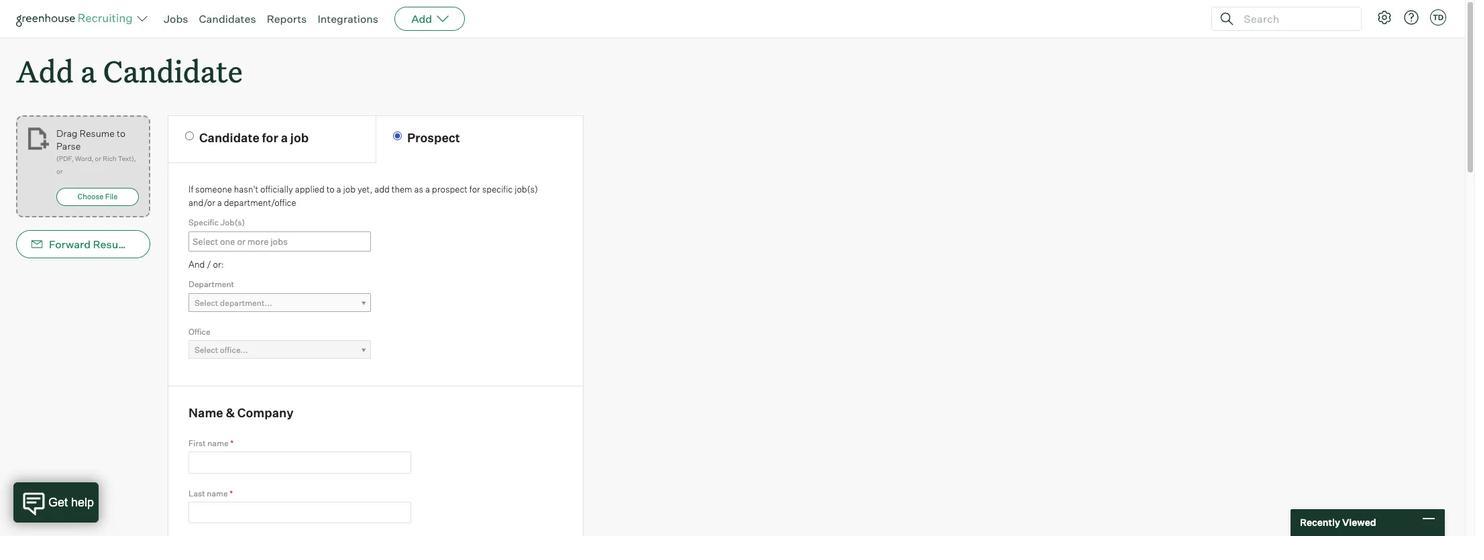 Task type: vqa. For each thing, say whether or not it's contained in the screenshot.
Edit at bottom
no



Task type: locate. For each thing, give the bounding box(es) containing it.
name & company
[[189, 405, 294, 420]]

candidates link
[[199, 12, 256, 25]]

resume inside button
[[93, 238, 134, 251]]

via
[[136, 238, 151, 251]]

first name *
[[189, 438, 234, 448]]

job up applied
[[290, 130, 309, 145]]

someone
[[195, 184, 232, 195]]

to inside drag resume to parse (pdf, word, or rich text), or
[[117, 128, 125, 139]]

or left rich
[[95, 154, 101, 162]]

1 vertical spatial or
[[56, 167, 63, 175]]

0 vertical spatial candidate
[[103, 51, 243, 91]]

jobs link
[[164, 12, 188, 25]]

specific
[[189, 218, 219, 228]]

1 vertical spatial name
[[207, 488, 228, 498]]

select department...
[[195, 298, 272, 308]]

for left specific
[[470, 184, 480, 195]]

None text field
[[189, 233, 378, 250]]

to up text),
[[117, 128, 125, 139]]

*
[[230, 438, 234, 448], [230, 488, 233, 498]]

name
[[208, 438, 229, 448], [207, 488, 228, 498]]

0 vertical spatial or
[[95, 154, 101, 162]]

candidate right candidate for a job radio
[[199, 130, 259, 145]]

1 horizontal spatial add
[[411, 12, 432, 25]]

0 vertical spatial select
[[195, 298, 218, 308]]

office...
[[220, 345, 248, 355]]

parse
[[56, 140, 81, 152]]

last
[[189, 488, 205, 498]]

a
[[81, 51, 96, 91], [281, 130, 288, 145], [337, 184, 341, 195], [425, 184, 430, 195], [217, 197, 222, 208]]

office
[[189, 327, 211, 337]]

recently
[[1300, 517, 1341, 528]]

integrations link
[[318, 12, 378, 25]]

(pdf,
[[56, 154, 74, 162]]

0 vertical spatial job
[[290, 130, 309, 145]]

None text field
[[189, 452, 411, 473], [189, 502, 411, 524], [189, 452, 411, 473], [189, 502, 411, 524]]

select department... link
[[189, 293, 371, 312]]

resume for drag
[[79, 128, 115, 139]]

0 vertical spatial to
[[117, 128, 125, 139]]

1 vertical spatial add
[[16, 51, 74, 91]]

0 vertical spatial for
[[262, 130, 278, 145]]

add for add a candidate
[[16, 51, 74, 91]]

resume
[[79, 128, 115, 139], [93, 238, 134, 251]]

drag
[[56, 128, 77, 139]]

and / or:
[[189, 259, 224, 270]]

0 vertical spatial *
[[230, 438, 234, 448]]

job left yet,
[[343, 184, 356, 195]]

0 horizontal spatial add
[[16, 51, 74, 91]]

for
[[262, 130, 278, 145], [470, 184, 480, 195]]

1 vertical spatial resume
[[93, 238, 134, 251]]

or:
[[213, 259, 224, 270]]

select
[[195, 298, 218, 308], [195, 345, 218, 355]]

0 vertical spatial add
[[411, 12, 432, 25]]

job(s)
[[515, 184, 538, 195]]

integrations
[[318, 12, 378, 25]]

1 horizontal spatial for
[[470, 184, 480, 195]]

1 select from the top
[[195, 298, 218, 308]]

candidates
[[199, 12, 256, 25]]

prospect
[[432, 184, 468, 195]]

department...
[[220, 298, 272, 308]]

or
[[95, 154, 101, 162], [56, 167, 63, 175]]

name right last
[[207, 488, 228, 498]]

1 vertical spatial *
[[230, 488, 233, 498]]

for up the officially
[[262, 130, 278, 145]]

add button
[[395, 7, 465, 31]]

to
[[117, 128, 125, 139], [327, 184, 335, 195]]

add inside popup button
[[411, 12, 432, 25]]

0 vertical spatial name
[[208, 438, 229, 448]]

0 horizontal spatial to
[[117, 128, 125, 139]]

* for last name *
[[230, 488, 233, 498]]

resume inside drag resume to parse (pdf, word, or rich text), or
[[79, 128, 115, 139]]

1 horizontal spatial job
[[343, 184, 356, 195]]

company
[[237, 405, 294, 420]]

forward resume via email
[[49, 238, 181, 251]]

select for select office...
[[195, 345, 218, 355]]

1 vertical spatial to
[[327, 184, 335, 195]]

* right last
[[230, 488, 233, 498]]

select for select department...
[[195, 298, 218, 308]]

officially
[[260, 184, 293, 195]]

name
[[189, 405, 223, 420]]

select down the department
[[195, 298, 218, 308]]

if
[[189, 184, 193, 195]]

candidate
[[103, 51, 243, 91], [199, 130, 259, 145]]

word,
[[75, 154, 94, 162]]

add
[[411, 12, 432, 25], [16, 51, 74, 91]]

/
[[207, 259, 211, 270]]

name right first
[[208, 438, 229, 448]]

1 vertical spatial select
[[195, 345, 218, 355]]

first
[[189, 438, 206, 448]]

department
[[189, 279, 234, 289]]

2 select from the top
[[195, 345, 218, 355]]

0 vertical spatial resume
[[79, 128, 115, 139]]

file
[[105, 192, 118, 201]]

to right applied
[[327, 184, 335, 195]]

* down &
[[230, 438, 234, 448]]

reports
[[267, 12, 307, 25]]

1 vertical spatial job
[[343, 184, 356, 195]]

0 horizontal spatial job
[[290, 130, 309, 145]]

job inside if someone hasn't officially applied to a job yet, add them as a prospect for specific job(s) and/or a department/office
[[343, 184, 356, 195]]

1 vertical spatial for
[[470, 184, 480, 195]]

resume left the via
[[93, 238, 134, 251]]

recently viewed
[[1300, 517, 1376, 528]]

a down greenhouse recruiting image
[[81, 51, 96, 91]]

email
[[153, 238, 181, 251]]

resume up rich
[[79, 128, 115, 139]]

Prospect radio
[[393, 132, 402, 140]]

Candidate for a job radio
[[185, 132, 194, 140]]

resume for forward
[[93, 238, 134, 251]]

select down office
[[195, 345, 218, 355]]

or down (pdf,
[[56, 167, 63, 175]]

a up the officially
[[281, 130, 288, 145]]

1 horizontal spatial to
[[327, 184, 335, 195]]

specific job(s)
[[189, 218, 245, 228]]

job
[[290, 130, 309, 145], [343, 184, 356, 195]]

a right the as
[[425, 184, 430, 195]]

if someone hasn't officially applied to a job yet, add them as a prospect for specific job(s) and/or a department/office
[[189, 184, 538, 208]]

1 horizontal spatial or
[[95, 154, 101, 162]]

yet,
[[358, 184, 373, 195]]

candidate for a job
[[199, 130, 309, 145]]

candidate down jobs link
[[103, 51, 243, 91]]



Task type: describe. For each thing, give the bounding box(es) containing it.
0 horizontal spatial for
[[262, 130, 278, 145]]

select office... link
[[189, 340, 371, 360]]

td
[[1433, 13, 1444, 22]]

td button
[[1428, 7, 1449, 28]]

jobs
[[164, 12, 188, 25]]

hasn't
[[234, 184, 258, 195]]

text),
[[118, 154, 136, 162]]

reports link
[[267, 12, 307, 25]]

forward
[[49, 238, 91, 251]]

rich
[[103, 154, 116, 162]]

and
[[189, 259, 205, 270]]

to inside if someone hasn't officially applied to a job yet, add them as a prospect for specific job(s) and/or a department/office
[[327, 184, 335, 195]]

forward resume via email button
[[16, 230, 181, 258]]

as
[[414, 184, 423, 195]]

applied
[[295, 184, 325, 195]]

* for first name *
[[230, 438, 234, 448]]

add a candidate
[[16, 51, 243, 91]]

and/or
[[189, 197, 215, 208]]

specific
[[482, 184, 513, 195]]

greenhouse recruiting image
[[16, 11, 137, 27]]

configure image
[[1377, 9, 1393, 25]]

1 vertical spatial candidate
[[199, 130, 259, 145]]

name for last
[[207, 488, 228, 498]]

add
[[374, 184, 390, 195]]

choose file
[[78, 192, 118, 201]]

last name *
[[189, 488, 233, 498]]

select office...
[[195, 345, 248, 355]]

add for add
[[411, 12, 432, 25]]

0 horizontal spatial or
[[56, 167, 63, 175]]

&
[[226, 405, 235, 420]]

for inside if someone hasn't officially applied to a job yet, add them as a prospect for specific job(s) and/or a department/office
[[470, 184, 480, 195]]

a left yet,
[[337, 184, 341, 195]]

viewed
[[1342, 517, 1376, 528]]

a down someone
[[217, 197, 222, 208]]

job(s)
[[220, 218, 245, 228]]

Search text field
[[1241, 9, 1349, 29]]

td button
[[1430, 9, 1447, 25]]

drag resume to parse (pdf, word, or rich text), or
[[56, 128, 136, 175]]

them
[[392, 184, 412, 195]]

name for first
[[208, 438, 229, 448]]

prospect
[[407, 130, 460, 145]]

choose
[[78, 192, 104, 201]]

department/office
[[224, 197, 296, 208]]



